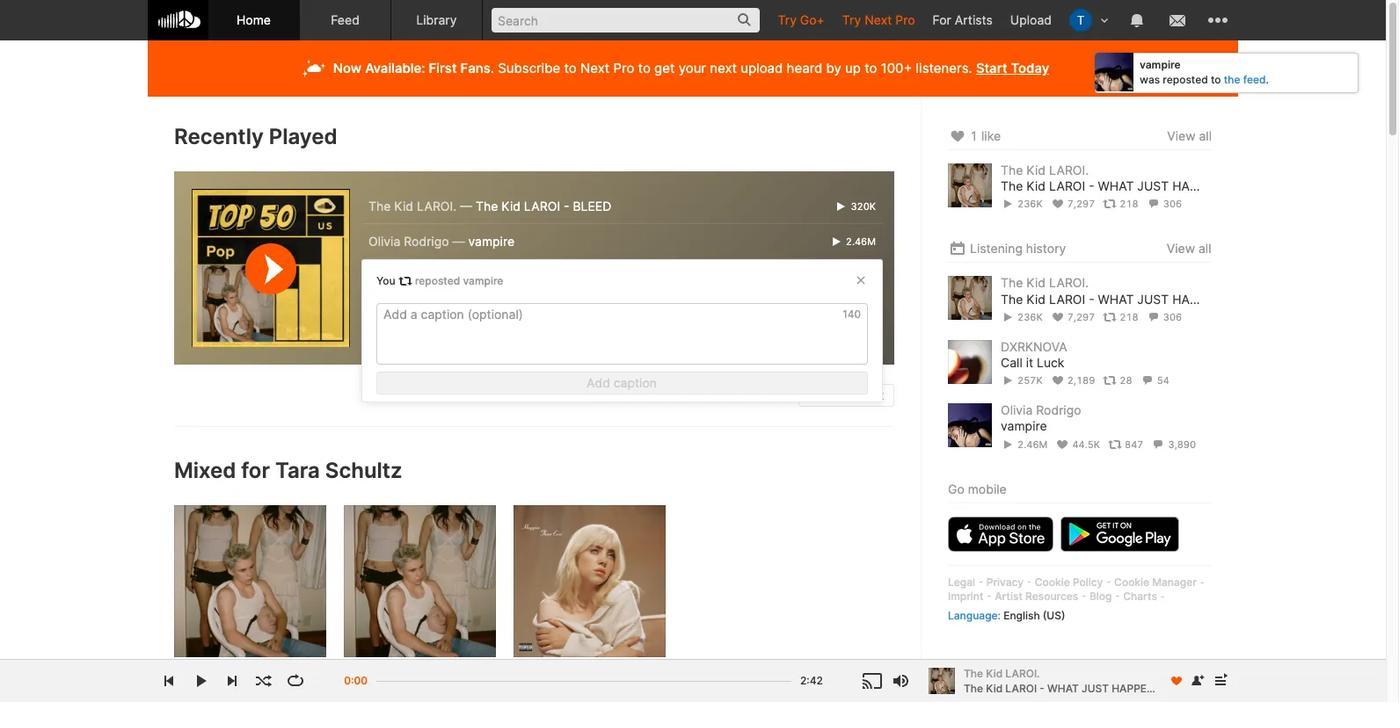 Task type: describe. For each thing, give the bounding box(es) containing it.
140
[[843, 308, 861, 321]]

dxrknova       — call it luck
[[369, 269, 518, 284]]

the kid laroi. link for '7,297' link associated with 218 link corresponding to the kid laroi - what just happened link to the middle
[[1001, 276, 1089, 291]]

the kid laroi - what just happened element for the topmost the kid laroi - what just happened link
[[948, 164, 992, 208]]

pro inside try next pro link
[[896, 12, 915, 27]]

listening history
[[970, 241, 1066, 256]]

cookie manager link
[[1115, 576, 1197, 589]]

legal link
[[948, 576, 976, 589]]

vampire link
[[1001, 419, 1047, 435]]

try go+ link
[[769, 0, 834, 40]]

next
[[710, 60, 737, 77]]

track stats element for the kid laroi. link associated with '7,297' link associated with 218 link corresponding to the kid laroi - what just happened link to the middle
[[1001, 308, 1212, 327]]

library
[[416, 12, 457, 27]]

reposted inside 'vampire was reposted to the feed .'
[[1163, 73, 1208, 86]]

847 link
[[1108, 439, 1144, 451]]

dxrknova link
[[1001, 339, 1068, 354]]

1 like
[[970, 128, 1001, 143]]

what for the topmost the kid laroi - what just happened link
[[1098, 179, 1134, 194]]

cookie policy link
[[1035, 576, 1103, 589]]

go for go mobile
[[948, 482, 965, 497]]

track stats element for olivia rodrigo link
[[1001, 435, 1212, 454]]

bleed
[[573, 199, 612, 214]]

... for daily mix 1
[[494, 681, 502, 694]]

call inside dxrknova call it luck
[[1001, 355, 1023, 370]]

mobile
[[968, 482, 1007, 497]]

eilish,
[[540, 681, 568, 694]]

0 horizontal spatial pro
[[614, 60, 635, 77]]

add
[[587, 376, 610, 391]]

olivia rodrigo       — vampire
[[369, 234, 515, 249]]

... for daily mix 2
[[650, 681, 659, 694]]

2,189
[[1068, 375, 1095, 387]]

start today link
[[976, 60, 1050, 77]]

pop element
[[192, 189, 350, 348]]

2:42
[[800, 675, 823, 688]]

28 link
[[1103, 375, 1133, 387]]

subscribe
[[498, 60, 561, 77]]

schultz
[[325, 458, 402, 484]]

billie
[[514, 681, 537, 694]]

.
[[1266, 73, 1269, 86]]

& for daily mix 2
[[641, 681, 647, 694]]

heard
[[787, 60, 823, 77]]

caption text text field
[[376, 303, 868, 365]]

artist resources link
[[995, 591, 1079, 604]]

0 horizontal spatial next
[[581, 60, 610, 77]]

mix for daily mix 2
[[546, 664, 566, 679]]

44.5k link
[[1056, 439, 1100, 451]]

0 vertical spatial it
[[480, 269, 487, 284]]

try next pro
[[843, 12, 915, 27]]

daily mix 2 element
[[514, 506, 666, 658]]

language:
[[948, 610, 1001, 623]]

manager
[[1153, 576, 1197, 589]]

& for daily mix 1
[[484, 681, 491, 694]]

mc4d       —
[[369, 339, 424, 354]]

vampire down olivia rodrigo       — vampire
[[463, 275, 503, 288]]

the feed link
[[1224, 73, 1266, 86]]

⁃ down the cookie manager link at the bottom of the page
[[1160, 591, 1166, 604]]

1 vertical spatial reposted
[[415, 275, 460, 288]]

go+
[[800, 12, 825, 27]]

1 cookie from the left
[[1035, 576, 1070, 589]]

0 horizontal spatial 257k
[[848, 271, 876, 283]]

0 vertical spatial 2.46m
[[843, 235, 876, 248]]

view for like
[[1167, 128, 1196, 143]]

0 vertical spatial luck
[[491, 269, 518, 284]]

by
[[826, 60, 842, 77]]

the kid laroi.       — the kid laroi - what just happened
[[369, 304, 713, 319]]

7,297 link for 218 link corresponding to the kid laroi - what just happened link to the middle
[[1051, 311, 1095, 323]]

tara
[[275, 458, 320, 484]]

1 vertical spatial the kid laroi - what just happened link
[[1001, 292, 1239, 308]]

306 for the topmost the kid laroi - what just happened link
[[1164, 198, 1182, 211]]

your
[[174, 664, 201, 679]]

— right mc4d
[[409, 339, 421, 354]]

upload
[[741, 60, 783, 77]]

up
[[845, 60, 861, 77]]

laroi for the kid laroi - what just happened link to the bottom
[[1006, 682, 1037, 695]]

your super mix the kid laroi. & ...
[[174, 664, 271, 694]]

daily mix 1 link
[[344, 664, 496, 681]]

laroi. inside your super mix the kid laroi. & ...
[[216, 681, 250, 694]]

2,189 link
[[1051, 375, 1095, 387]]

calendar image
[[948, 239, 967, 260]]

rodrigo for vampire
[[1036, 403, 1082, 418]]

daily for daily mix 2
[[514, 664, 542, 679]]

imprint
[[948, 591, 984, 604]]

olivia rodrigo vampire
[[1001, 403, 1082, 434]]

track stats element for dxrknova link
[[1001, 371, 1212, 391]]

just for the kid laroi - what just happened link to the bottom
[[1082, 682, 1109, 695]]

happened for the kid laroi - what just happened link to the middle
[[1173, 292, 1239, 307]]

to inside 'vampire was reposted to the feed .'
[[1211, 73, 1221, 86]]

legal ⁃ privacy ⁃ cookie policy ⁃ cookie manager ⁃ imprint ⁃ artist resources ⁃ blog ⁃ charts ⁃ language: english (us)
[[948, 576, 1206, 623]]

played
[[269, 124, 337, 150]]

vampire down the kid laroi.       — the kid laroi - bleed
[[468, 234, 515, 249]]

english
[[1004, 610, 1040, 623]]

view all for 1 like
[[1167, 128, 1212, 143]]

call it luck element
[[948, 340, 992, 384]]

847
[[1125, 439, 1144, 451]]

reposted vampire
[[412, 275, 503, 288]]

... inside your super mix the kid laroi. & ...
[[262, 681, 271, 694]]

3,890
[[1169, 439, 1196, 451]]

charts link
[[1124, 591, 1158, 604]]

now
[[333, 60, 362, 77]]

218 for the kid laroi - what just happened link to the middle
[[1120, 311, 1139, 323]]

rodrigo for —
[[404, 234, 449, 249]]

privacy link
[[987, 576, 1024, 589]]

available:
[[365, 60, 425, 77]]

236k for the kid laroi - what just happened element related to the kid laroi - what just happened link to the middle
[[1018, 311, 1043, 323]]

try next pro link
[[834, 0, 924, 40]]

policy
[[1073, 576, 1103, 589]]

listening
[[970, 241, 1023, 256]]

daily mix 1 the kid laroi., pardyalone & ...
[[344, 664, 502, 694]]

caption
[[614, 376, 657, 391]]

⁃ right legal at the bottom
[[978, 576, 984, 589]]

0 vertical spatial next
[[865, 12, 892, 27]]

to left playlist
[[828, 388, 840, 403]]

was
[[1140, 73, 1160, 86]]

history
[[1026, 241, 1066, 256]]

236k for the kid laroi - what just happened element corresponding to the topmost the kid laroi - what just happened link
[[1018, 198, 1043, 211]]

Search search field
[[492, 8, 760, 33]]

start
[[976, 60, 1008, 77]]

it inside dxrknova call it luck
[[1026, 355, 1034, 370]]

try for try next pro
[[843, 12, 861, 27]]

28
[[1120, 375, 1133, 387]]

daily mix 2 billie eilish, kenzie, mooq & ...
[[514, 664, 659, 694]]

artist
[[995, 591, 1023, 604]]

7,297 for 218 link corresponding to the kid laroi - what just happened link to the middle
[[1068, 311, 1095, 323]]

olivia for olivia rodrigo vampire
[[1001, 403, 1033, 418]]

vampire inside 'vampire was reposted to the feed .'
[[1140, 58, 1181, 71]]

playlist
[[843, 388, 884, 403]]

your super mix link
[[174, 664, 326, 681]]

you
[[376, 275, 395, 288]]

— up dxrknova       — call it luck
[[453, 234, 465, 249]]

2 vertical spatial the kid laroi - what just happened link
[[964, 681, 1169, 697]]

dxrknova for —
[[369, 269, 435, 284]]

imprint link
[[948, 591, 984, 604]]

the kid laroi.       — the kid laroi - bleed
[[369, 199, 612, 214]]

the inside your super mix the kid laroi. & ...
[[174, 681, 193, 694]]

vampire inside olivia rodrigo vampire
[[1001, 419, 1047, 434]]

& inside your super mix the kid laroi. & ...
[[253, 681, 259, 694]]

laroi for the topmost the kid laroi - what just happened link
[[1049, 179, 1086, 194]]

call it luck link
[[1001, 355, 1065, 371]]

- for the kid laroi - what just happened link to the middle
[[1089, 292, 1095, 307]]

library link
[[391, 0, 483, 40]]



Task type: locate. For each thing, give the bounding box(es) containing it.
1 right like image
[[970, 128, 978, 143]]

feed link
[[300, 0, 391, 40]]

the kid laroi. link for '7,297' link corresponding to the topmost the kid laroi - what just happened link 218 link
[[1001, 163, 1089, 178]]

laroi.,
[[385, 681, 422, 694]]

1 vertical spatial 7,297
[[1068, 311, 1095, 323]]

1 horizontal spatial &
[[484, 681, 491, 694]]

view for history
[[1167, 241, 1196, 256]]

1 horizontal spatial 1
[[970, 128, 978, 143]]

2.46m down 320k
[[843, 235, 876, 248]]

1 vertical spatial rodrigo
[[1036, 403, 1082, 418]]

dxrknova up call it luck "link"
[[1001, 339, 1068, 354]]

0 vertical spatial 218
[[1120, 198, 1139, 211]]

add caption
[[587, 376, 657, 391]]

0 horizontal spatial 2.46m
[[843, 235, 876, 248]]

— down reposted vampire
[[460, 304, 472, 319]]

vampire was reposted to the feed .
[[1140, 58, 1269, 86]]

0 vertical spatial 306
[[1164, 198, 1182, 211]]

- for the kid laroi - what just happened link to the bottom
[[1040, 682, 1045, 695]]

super
[[204, 664, 238, 679]]

vampire down olivia rodrigo link
[[1001, 419, 1047, 434]]

218 link for the kid laroi - what just happened link to the middle
[[1103, 311, 1139, 323]]

mix
[[242, 664, 262, 679], [376, 664, 396, 679], [546, 664, 566, 679]]

reposted right the was at the top right
[[1163, 73, 1208, 86]]

236k up dxrknova link
[[1018, 311, 1043, 323]]

- for the topmost the kid laroi - what just happened link
[[1089, 179, 1095, 194]]

0 vertical spatial 7,297 link
[[1051, 198, 1095, 211]]

1 218 from the top
[[1120, 198, 1139, 211]]

2 vertical spatial the kid laroi. the kid laroi - what just happened
[[964, 667, 1169, 695]]

upload
[[1011, 12, 1052, 27]]

0 horizontal spatial rodrigo
[[404, 234, 449, 249]]

1 track stats element from the top
[[1001, 195, 1212, 214]]

1 horizontal spatial mix
[[376, 664, 396, 679]]

go to playlist
[[808, 388, 884, 403]]

1 daily from the left
[[344, 664, 372, 679]]

1 try from the left
[[778, 12, 797, 27]]

54
[[1157, 375, 1170, 387]]

2 7,297 from the top
[[1068, 311, 1095, 323]]

now available: first fans. subscribe to next pro to get your next upload heard by up to 100+ listeners. start today
[[333, 60, 1050, 77]]

2 cookie from the left
[[1115, 576, 1150, 589]]

⁃ left artist
[[987, 591, 992, 604]]

1 horizontal spatial cookie
[[1115, 576, 1150, 589]]

mix inside your super mix the kid laroi. & ...
[[242, 664, 262, 679]]

pro left for at the top of the page
[[896, 12, 915, 27]]

dxrknova
[[369, 269, 435, 284], [1001, 339, 1068, 354]]

for
[[241, 458, 270, 484]]

track stats element for the kid laroi. link associated with '7,297' link corresponding to the topmost the kid laroi - what just happened link 218 link
[[1001, 195, 1212, 214]]

7,297 link up dxrknova link
[[1051, 311, 1095, 323]]

7,297 link
[[1051, 198, 1095, 211], [1051, 311, 1095, 323]]

blog
[[1090, 591, 1112, 604]]

track stats element containing 2.46m
[[1001, 435, 1212, 454]]

upload link
[[1002, 0, 1061, 40]]

1 vertical spatial 7,297 link
[[1051, 311, 1095, 323]]

0 horizontal spatial call
[[454, 269, 476, 284]]

the inside daily mix 1 the kid laroi., pardyalone & ...
[[344, 681, 363, 694]]

1 vertical spatial pro
[[614, 60, 635, 77]]

2 all from the top
[[1199, 241, 1212, 256]]

2 vertical spatial the kid laroi - what just happened element
[[929, 669, 955, 695]]

what for the kid laroi - what just happened link to the middle
[[1098, 292, 1134, 307]]

olivia rodrigo link
[[1001, 403, 1082, 418]]

mix inside daily mix 1 the kid laroi., pardyalone & ...
[[376, 664, 396, 679]]

1 7,297 link from the top
[[1051, 198, 1095, 211]]

0 vertical spatial the kid laroi - what just happened element
[[948, 164, 992, 208]]

all for 1 like
[[1199, 128, 1212, 143]]

1 horizontal spatial pro
[[896, 12, 915, 27]]

2 track stats element from the top
[[1001, 308, 1212, 327]]

laroi. up olivia rodrigo       — vampire
[[417, 199, 457, 214]]

it down dxrknova link
[[1026, 355, 1034, 370]]

1 horizontal spatial rodrigo
[[1036, 403, 1082, 418]]

cookie up the charts link
[[1115, 576, 1150, 589]]

get
[[655, 60, 675, 77]]

0 vertical spatial 218 link
[[1103, 198, 1139, 211]]

olivia up the vampire link
[[1001, 403, 1033, 418]]

next up 100+
[[865, 12, 892, 27]]

olivia
[[369, 234, 401, 249], [1001, 403, 1033, 418]]

320k
[[848, 200, 876, 213]]

0 vertical spatial call
[[454, 269, 476, 284]]

0 horizontal spatial go
[[808, 388, 825, 403]]

artists
[[955, 12, 993, 27]]

2 horizontal spatial &
[[641, 681, 647, 694]]

laroi. up history
[[1049, 163, 1089, 178]]

what for the kid laroi - what just happened link to the bottom
[[1048, 682, 1079, 695]]

rodrigo up dxrknova       — call it luck
[[404, 234, 449, 249]]

0 vertical spatial view
[[1167, 128, 1196, 143]]

the kid laroi - what just happened element
[[948, 164, 992, 208], [948, 277, 992, 321], [929, 669, 955, 695]]

44.5k
[[1073, 439, 1100, 451]]

218 link for the topmost the kid laroi - what just happened link
[[1103, 198, 1139, 211]]

mixed for tara schultz
[[174, 458, 402, 484]]

54 link
[[1141, 375, 1170, 387]]

olivia inside olivia rodrigo vampire
[[1001, 403, 1033, 418]]

0 horizontal spatial daily
[[344, 664, 372, 679]]

2 306 from the top
[[1164, 311, 1182, 323]]

go mobile
[[948, 482, 1007, 497]]

0 vertical spatial reposted
[[1163, 73, 1208, 86]]

privacy
[[987, 576, 1024, 589]]

track stats element
[[1001, 195, 1212, 214], [1001, 308, 1212, 327], [1001, 371, 1212, 391], [1001, 435, 1212, 454]]

0 horizontal spatial mix
[[242, 664, 262, 679]]

&
[[253, 681, 259, 694], [484, 681, 491, 694], [641, 681, 647, 694]]

daily for daily mix 1
[[344, 664, 372, 679]]

olivia up you at the left top of the page
[[369, 234, 401, 249]]

0 vertical spatial 306 link
[[1147, 198, 1182, 211]]

2 horizontal spatial mix
[[546, 664, 566, 679]]

...
[[262, 681, 271, 694], [494, 681, 502, 694], [650, 681, 659, 694]]

1 vertical spatial olivia
[[1001, 403, 1033, 418]]

0 vertical spatial view all
[[1167, 128, 1212, 143]]

the kid laroi. the kid laroi - what just happened for 218 link corresponding to the kid laroi - what just happened link to the middle
[[1001, 276, 1239, 307]]

track stats element containing 257k
[[1001, 371, 1212, 391]]

1 vertical spatial it
[[1026, 355, 1034, 370]]

call down dxrknova link
[[1001, 355, 1023, 370]]

1 vertical spatial 218 link
[[1103, 311, 1139, 323]]

kid inside your super mix the kid laroi. & ...
[[196, 681, 213, 694]]

0 vertical spatial rodrigo
[[404, 234, 449, 249]]

⁃ right blog 'link'
[[1115, 591, 1121, 604]]

& inside daily mix 2 billie eilish, kenzie, mooq & ...
[[641, 681, 647, 694]]

laroi. down super
[[216, 681, 250, 694]]

0 vertical spatial go
[[808, 388, 825, 403]]

3 & from the left
[[641, 681, 647, 694]]

1 inside daily mix 1 the kid laroi., pardyalone & ...
[[400, 664, 406, 679]]

— down olivia rodrigo       — vampire
[[439, 269, 451, 284]]

just for the kid laroi - what just happened link to the middle
[[1138, 292, 1169, 307]]

2 306 link from the top
[[1147, 311, 1182, 323]]

1
[[970, 128, 978, 143], [400, 664, 406, 679]]

the kid laroi. link down (us)
[[964, 667, 1160, 682]]

laroi
[[1049, 179, 1086, 194], [524, 199, 560, 214], [1049, 292, 1086, 307], [524, 304, 560, 319], [1006, 682, 1037, 695]]

1 horizontal spatial luck
[[1037, 355, 1065, 370]]

7,297 link for the topmost the kid laroi - what just happened link 218 link
[[1051, 198, 1095, 211]]

the kid laroi. the kid laroi - what just happened for the topmost the kid laroi - what just happened link 218 link
[[1001, 163, 1239, 194]]

to right subscribe
[[564, 60, 577, 77]]

2 view from the top
[[1167, 241, 1196, 256]]

... inside daily mix 1 the kid laroi., pardyalone & ...
[[494, 681, 502, 694]]

— up olivia rodrigo       — vampire
[[460, 199, 472, 214]]

2 vertical spatial the kid laroi. link
[[964, 667, 1160, 682]]

resources
[[1026, 591, 1079, 604]]

call down olivia rodrigo       — vampire
[[454, 269, 476, 284]]

mixed
[[174, 458, 236, 484]]

1 horizontal spatial go
[[948, 482, 965, 497]]

1 horizontal spatial it
[[1026, 355, 1034, 370]]

laroi for the kid laroi - what just happened link to the middle
[[1049, 292, 1086, 307]]

try
[[778, 12, 797, 27], [843, 12, 861, 27]]

0 horizontal spatial ...
[[262, 681, 271, 694]]

like
[[982, 128, 1001, 143]]

the kid laroi - what just happened element for the kid laroi - what just happened link to the middle
[[948, 277, 992, 321]]

1 vertical spatial 1
[[400, 664, 406, 679]]

try left go+
[[778, 12, 797, 27]]

0 vertical spatial all
[[1199, 128, 1212, 143]]

306 for the kid laroi - what just happened link to the middle
[[1164, 311, 1182, 323]]

happened for the kid laroi - what just happened link to the bottom
[[1112, 682, 1169, 695]]

0 horizontal spatial &
[[253, 681, 259, 694]]

pardyalone
[[425, 681, 481, 694]]

2.46m down the vampire link
[[1018, 439, 1048, 451]]

the kid laroi - what just happened link
[[1001, 179, 1239, 195], [1001, 292, 1239, 308], [964, 681, 1169, 697]]

⁃
[[978, 576, 984, 589], [1027, 576, 1032, 589], [1106, 576, 1112, 589], [1200, 576, 1206, 589], [987, 591, 992, 604], [1082, 591, 1087, 604], [1115, 591, 1121, 604], [1160, 591, 1166, 604]]

236k up 285k
[[848, 306, 876, 318]]

next down search search field
[[581, 60, 610, 77]]

3 track stats element from the top
[[1001, 371, 1212, 391]]

257k down call it luck "link"
[[1018, 375, 1043, 387]]

2 & from the left
[[484, 681, 491, 694]]

the kid laroi. the kid laroi - what just happened
[[1001, 163, 1239, 194], [1001, 276, 1239, 307], [964, 667, 1169, 695]]

... inside daily mix 2 billie eilish, kenzie, mooq & ...
[[650, 681, 659, 694]]

0 vertical spatial dxrknova
[[369, 269, 435, 284]]

recently
[[174, 124, 264, 150]]

1 vertical spatial the kid laroi. the kid laroi - what just happened
[[1001, 276, 1239, 307]]

1 vertical spatial 306 link
[[1147, 311, 1182, 323]]

daily mix 2 link
[[514, 664, 666, 681]]

1 7,297 from the top
[[1068, 198, 1095, 211]]

1 horizontal spatial call
[[1001, 355, 1023, 370]]

your
[[679, 60, 706, 77]]

1 horizontal spatial olivia
[[1001, 403, 1033, 418]]

0 horizontal spatial try
[[778, 12, 797, 27]]

mix for daily mix 1
[[376, 664, 396, 679]]

2 horizontal spatial ...
[[650, 681, 659, 694]]

call
[[454, 269, 476, 284], [1001, 355, 1023, 370]]

1 vertical spatial the kid laroi - what just happened element
[[948, 277, 992, 321]]

306 link for 218 link corresponding to the kid laroi - what just happened link to the middle
[[1147, 311, 1182, 323]]

just for the topmost the kid laroi - what just happened link
[[1138, 179, 1169, 194]]

what
[[1098, 179, 1134, 194], [1098, 292, 1134, 307], [573, 304, 609, 319], [1048, 682, 1079, 695]]

1 vertical spatial view
[[1167, 241, 1196, 256]]

remaining letters progress bar
[[843, 306, 861, 324]]

1 218 link from the top
[[1103, 198, 1139, 211]]

go left playlist
[[808, 388, 825, 403]]

blog link
[[1090, 591, 1112, 604]]

kid inside daily mix 1 the kid laroi., pardyalone & ...
[[366, 681, 382, 694]]

vampire element
[[948, 404, 992, 448]]

⁃ up blog 'link'
[[1106, 576, 1112, 589]]

1 horizontal spatial daily
[[514, 664, 542, 679]]

1 vertical spatial go
[[948, 482, 965, 497]]

3 ... from the left
[[650, 681, 659, 694]]

7,297 for the topmost the kid laroi - what just happened link 218 link
[[1068, 198, 1095, 211]]

2 mix from the left
[[376, 664, 396, 679]]

the kid laroi - what just happened element down calendar 'image'
[[948, 277, 992, 321]]

0 vertical spatial 1
[[970, 128, 978, 143]]

next up image
[[1210, 671, 1232, 692]]

feed
[[1244, 73, 1266, 86]]

1 view from the top
[[1167, 128, 1196, 143]]

0 horizontal spatial olivia
[[369, 234, 401, 249]]

rodrigo down 2,189 link
[[1036, 403, 1082, 418]]

⁃ up artist resources link on the bottom of the page
[[1027, 576, 1032, 589]]

luck down dxrknova link
[[1037, 355, 1065, 370]]

1 & from the left
[[253, 681, 259, 694]]

1 horizontal spatial try
[[843, 12, 861, 27]]

1 vertical spatial 218
[[1120, 311, 1139, 323]]

1 up 'laroi.,'
[[400, 664, 406, 679]]

luck up the kid laroi.       — the kid laroi - what just happened
[[491, 269, 518, 284]]

0 horizontal spatial dxrknova
[[369, 269, 435, 284]]

mooq
[[609, 681, 638, 694]]

0 vertical spatial the kid laroi. link
[[1001, 163, 1089, 178]]

3,890 link
[[1152, 439, 1196, 451]]

1 horizontal spatial dxrknova
[[1001, 339, 1068, 354]]

236k up listening history
[[1018, 198, 1043, 211]]

for artists link
[[924, 0, 1002, 40]]

0 horizontal spatial it
[[480, 269, 487, 284]]

try right go+
[[843, 12, 861, 27]]

your super mix element
[[174, 506, 326, 658]]

285k
[[848, 341, 876, 353]]

reposted down olivia rodrigo       — vampire
[[415, 275, 460, 288]]

it
[[480, 269, 487, 284], [1026, 355, 1034, 370]]

1 306 link from the top
[[1147, 198, 1182, 211]]

daily mix 1 element
[[344, 506, 496, 658]]

1 306 from the top
[[1164, 198, 1182, 211]]

0 vertical spatial pro
[[896, 12, 915, 27]]

2 ... from the left
[[494, 681, 502, 694]]

1 vertical spatial 257k
[[1018, 375, 1043, 387]]

0 horizontal spatial 1
[[400, 664, 406, 679]]

1 horizontal spatial next
[[865, 12, 892, 27]]

cookie up resources
[[1035, 576, 1070, 589]]

1 vertical spatial all
[[1199, 241, 1212, 256]]

to left the
[[1211, 73, 1221, 86]]

mix right super
[[242, 664, 262, 679]]

feed
[[331, 12, 360, 27]]

vampire up the was at the top right
[[1140, 58, 1181, 71]]

0 horizontal spatial luck
[[491, 269, 518, 284]]

1 all from the top
[[1199, 128, 1212, 143]]

306 link for the topmost the kid laroi - what just happened link 218 link
[[1147, 198, 1182, 211]]

1 ... from the left
[[262, 681, 271, 694]]

4 track stats element from the top
[[1001, 435, 1212, 454]]

1 horizontal spatial reposted
[[1163, 73, 1208, 86]]

like image
[[948, 126, 967, 147]]

listeners.
[[916, 60, 973, 77]]

1 vertical spatial 2.46m
[[1018, 439, 1048, 451]]

0 vertical spatial 257k
[[848, 271, 876, 283]]

the kid laroi - what just happened element down language: at bottom right
[[929, 669, 955, 695]]

1 vertical spatial dxrknova
[[1001, 339, 1068, 354]]

tara schultz's avatar element
[[1070, 9, 1093, 32]]

pro left get
[[614, 60, 635, 77]]

1 vertical spatial luck
[[1037, 355, 1065, 370]]

kid
[[1027, 163, 1046, 178], [1027, 179, 1046, 194], [394, 199, 413, 214], [502, 199, 521, 214], [1027, 276, 1046, 291], [1027, 292, 1046, 307], [394, 304, 413, 319], [502, 304, 521, 319], [986, 667, 1003, 680], [196, 681, 213, 694], [366, 681, 382, 694], [986, 682, 1003, 695]]

⁃ right manager
[[1200, 576, 1206, 589]]

dxrknova down olivia rodrigo       — vampire
[[369, 269, 435, 284]]

None search field
[[483, 0, 769, 40]]

mix up 'laroi.,'
[[376, 664, 396, 679]]

1 vertical spatial call
[[1001, 355, 1023, 370]]

7,297 link up history
[[1051, 198, 1095, 211]]

charts
[[1124, 591, 1158, 604]]

go left mobile
[[948, 482, 965, 497]]

the
[[1001, 163, 1023, 178], [1001, 179, 1023, 194], [369, 199, 391, 214], [476, 199, 498, 214], [1001, 276, 1023, 291], [1001, 292, 1023, 307], [369, 304, 391, 319], [476, 304, 498, 319], [964, 667, 984, 680], [174, 681, 193, 694], [344, 681, 363, 694], [964, 682, 984, 695]]

to left get
[[638, 60, 651, 77]]

it down olivia rodrigo       — vampire
[[480, 269, 487, 284]]

the kid laroi. link down the like
[[1001, 163, 1089, 178]]

1 horizontal spatial ...
[[494, 681, 502, 694]]

luck inside dxrknova call it luck
[[1037, 355, 1065, 370]]

—
[[460, 199, 472, 214], [453, 234, 465, 249], [439, 269, 451, 284], [460, 304, 472, 319], [409, 339, 421, 354]]

laroi. down dxrknova       — call it luck
[[417, 304, 457, 319]]

2 view all from the top
[[1167, 241, 1212, 256]]

2 218 link from the top
[[1103, 311, 1139, 323]]

0 horizontal spatial cookie
[[1035, 576, 1070, 589]]

progress bar
[[376, 673, 792, 702]]

rodrigo inside olivia rodrigo vampire
[[1036, 403, 1082, 418]]

laroi. down history
[[1049, 276, 1089, 291]]

try for try go+
[[778, 12, 797, 27]]

0 vertical spatial the kid laroi. the kid laroi - what just happened
[[1001, 163, 1239, 194]]

view all for listening history
[[1167, 241, 1212, 256]]

for
[[933, 12, 952, 27]]

0 horizontal spatial reposted
[[415, 275, 460, 288]]

dxrknova for call
[[1001, 339, 1068, 354]]

1 vertical spatial the kid laroi. link
[[1001, 276, 1089, 291]]

257k up 140
[[848, 271, 876, 283]]

happened for the topmost the kid laroi - what just happened link
[[1173, 179, 1239, 194]]

2
[[570, 664, 577, 679]]

to right up
[[865, 60, 877, 77]]

olivia for olivia rodrigo       — vampire
[[369, 234, 401, 249]]

rodrigo
[[404, 234, 449, 249], [1036, 403, 1082, 418]]

0 vertical spatial the kid laroi - what just happened link
[[1001, 179, 1239, 195]]

218 for the topmost the kid laroi - what just happened link
[[1120, 198, 1139, 211]]

1 view all from the top
[[1167, 128, 1212, 143]]

laroi. down english
[[1006, 667, 1040, 680]]

fans.
[[460, 60, 494, 77]]

2 7,297 link from the top
[[1051, 311, 1095, 323]]

1 vertical spatial view all
[[1167, 241, 1212, 256]]

mix inside daily mix 2 billie eilish, kenzie, mooq & ...
[[546, 664, 566, 679]]

306 link
[[1147, 198, 1182, 211], [1147, 311, 1182, 323]]

the kid laroi - what just happened element down like image
[[948, 164, 992, 208]]

daily inside daily mix 2 billie eilish, kenzie, mooq & ...
[[514, 664, 542, 679]]

2 daily from the left
[[514, 664, 542, 679]]

view all
[[1167, 128, 1212, 143], [1167, 241, 1212, 256]]

0 vertical spatial 7,297
[[1068, 198, 1095, 211]]

2 218 from the top
[[1120, 311, 1139, 323]]

add caption button
[[376, 372, 868, 395]]

the kid laroi. link down history
[[1001, 276, 1089, 291]]

-
[[1089, 179, 1095, 194], [564, 199, 570, 214], [1089, 292, 1095, 307], [564, 304, 570, 319], [1040, 682, 1045, 695]]

daily inside daily mix 1 the kid laroi., pardyalone & ...
[[344, 664, 372, 679]]

2.46m inside track stats "element"
[[1018, 439, 1048, 451]]

1 vertical spatial 306
[[1164, 311, 1182, 323]]

go for go to playlist
[[808, 388, 825, 403]]

306
[[1164, 198, 1182, 211], [1164, 311, 1182, 323]]

⁃ down policy
[[1082, 591, 1087, 604]]

1 horizontal spatial 257k
[[1018, 375, 1043, 387]]

mix up eilish,
[[546, 664, 566, 679]]

(us)
[[1043, 610, 1066, 623]]

1 horizontal spatial 2.46m
[[1018, 439, 1048, 451]]

3 mix from the left
[[546, 664, 566, 679]]

dxrknova call it luck
[[1001, 339, 1068, 370]]

for artists
[[933, 12, 993, 27]]

1 vertical spatial next
[[581, 60, 610, 77]]

daily
[[344, 664, 372, 679], [514, 664, 542, 679]]

all for listening history
[[1199, 241, 1212, 256]]

1 mix from the left
[[242, 664, 262, 679]]

0 vertical spatial olivia
[[369, 234, 401, 249]]

& inside daily mix 1 the kid laroi., pardyalone & ...
[[484, 681, 491, 694]]

2 try from the left
[[843, 12, 861, 27]]

2.46m
[[843, 235, 876, 248], [1018, 439, 1048, 451]]



Task type: vqa. For each thing, say whether or not it's contained in the screenshot.


